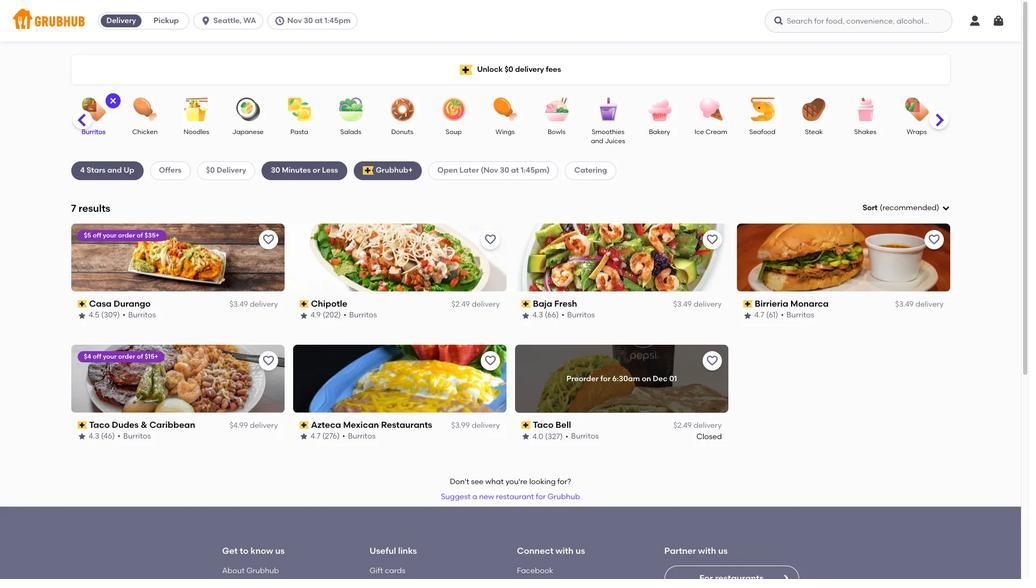 Task type: locate. For each thing, give the bounding box(es) containing it.
right image
[[782, 574, 790, 579]]

1 horizontal spatial 4.7
[[755, 311, 765, 320]]

0 horizontal spatial svg image
[[201, 16, 211, 26]]

0 vertical spatial delivery
[[106, 16, 136, 25]]

chicken
[[132, 128, 158, 136]]

with right connect
[[556, 546, 574, 556]]

subscription pass image for azteca mexican restaurants
[[299, 421, 309, 429]]

0 vertical spatial 4.7
[[755, 311, 765, 320]]

subscription pass image left birrieria at the right bottom
[[743, 300, 753, 308]]

(
[[880, 203, 883, 212]]

1 horizontal spatial for
[[600, 374, 611, 383]]

delivery
[[515, 65, 544, 74], [250, 300, 278, 309], [472, 300, 500, 309], [694, 300, 722, 309], [916, 300, 944, 309], [250, 421, 278, 430], [472, 421, 500, 430], [694, 421, 722, 430]]

2 horizontal spatial $3.49
[[896, 300, 914, 309]]

1 horizontal spatial with
[[698, 546, 716, 556]]

1 horizontal spatial $0
[[505, 65, 514, 74]]

1 vertical spatial for
[[536, 492, 546, 501]]

subscription pass image left casa
[[77, 300, 87, 308]]

$2.49 delivery
[[452, 300, 500, 309], [674, 421, 722, 430]]

star icon image left 4.5
[[77, 311, 86, 320]]

0 horizontal spatial 4.3
[[89, 432, 99, 441]]

1 horizontal spatial 30
[[304, 16, 313, 25]]

3 $3.49 delivery from the left
[[896, 300, 944, 309]]

your right the '$5'
[[103, 232, 117, 239]]

1 order from the top
[[118, 232, 135, 239]]

1 horizontal spatial and
[[591, 137, 604, 145]]

• burritos down 'durango'
[[123, 311, 156, 320]]

at left "1:45pm)"
[[511, 166, 519, 175]]

2 with from the left
[[698, 546, 716, 556]]

0 vertical spatial your
[[103, 232, 117, 239]]

1 horizontal spatial 4.3
[[533, 311, 543, 320]]

$2.49 delivery for chipotle
[[452, 300, 500, 309]]

at
[[315, 16, 323, 25], [511, 166, 519, 175]]

1 vertical spatial delivery
[[217, 166, 246, 175]]

(202)
[[323, 311, 341, 320]]

what
[[486, 477, 504, 486]]

0 vertical spatial grubhub plus flag logo image
[[460, 65, 473, 75]]

for left 6:30am
[[600, 374, 611, 383]]

4.7 for azteca mexican restaurants
[[311, 432, 321, 441]]

1 vertical spatial $2.49 delivery
[[674, 421, 722, 430]]

unlock
[[477, 65, 503, 74]]

grubhub down know
[[246, 566, 279, 575]]

0 horizontal spatial and
[[107, 166, 122, 175]]

$2.49 for taco bell
[[674, 421, 692, 430]]

4.3 (66)
[[533, 311, 559, 320]]

0 horizontal spatial with
[[556, 546, 574, 556]]

• burritos down birrieria monarca
[[781, 311, 815, 320]]

minutes
[[282, 166, 311, 175]]

donuts image
[[384, 98, 421, 121]]

noodles
[[184, 128, 209, 136]]

0 vertical spatial of
[[137, 232, 143, 239]]

• burritos down the mexican
[[342, 432, 376, 441]]

grubhub down the for?
[[548, 492, 580, 501]]

star icon image for birrieria monarca
[[743, 311, 752, 320]]

save this restaurant image for taco bell
[[706, 354, 719, 367]]

4.3 (46)
[[89, 432, 115, 441]]

1 horizontal spatial $2.49
[[674, 421, 692, 430]]

$0 right offers
[[206, 166, 215, 175]]

0 horizontal spatial $3.49
[[230, 300, 248, 309]]

grubhub
[[548, 492, 580, 501], [246, 566, 279, 575]]

3 $3.49 from the left
[[896, 300, 914, 309]]

30 minutes or less
[[271, 166, 338, 175]]

2 of from the top
[[137, 353, 143, 360]]

0 vertical spatial order
[[118, 232, 135, 239]]

30 left minutes
[[271, 166, 280, 175]]

0 horizontal spatial at
[[315, 16, 323, 25]]

$4.99
[[230, 421, 248, 430]]

1 horizontal spatial $2.49 delivery
[[674, 421, 722, 430]]

4.7 left (61)
[[755, 311, 765, 320]]

for down looking on the bottom right of page
[[536, 492, 546, 501]]

burritos for baja fresh
[[567, 311, 595, 320]]

delivery left pickup in the top of the page
[[106, 16, 136, 25]]

of
[[137, 232, 143, 239], [137, 353, 143, 360]]

off
[[93, 232, 101, 239], [93, 353, 101, 360]]

• down "casa durango"
[[123, 311, 126, 320]]

burritos right (202)
[[349, 311, 377, 320]]

$0 right 'unlock'
[[505, 65, 514, 74]]

save this restaurant button for taco bell
[[703, 351, 722, 370]]

$15+
[[145, 353, 158, 360]]

1 horizontal spatial grubhub
[[548, 492, 580, 501]]

us for connect with us
[[576, 546, 585, 556]]

4.7 left (276)
[[311, 432, 321, 441]]

1 vertical spatial $0
[[206, 166, 215, 175]]

4.3 down 'baja'
[[533, 311, 543, 320]]

star icon image left 4.7 (276)
[[299, 432, 308, 441]]

0 vertical spatial grubhub
[[548, 492, 580, 501]]

birrieria monarca
[[755, 299, 829, 309]]

$4
[[84, 353, 91, 360]]

$0 delivery
[[206, 166, 246, 175]]

• for taco dudes & caribbean
[[118, 432, 121, 441]]

wraps
[[907, 128, 927, 136]]

burritos down birrieria monarca
[[787, 311, 815, 320]]

order for dudes
[[118, 353, 135, 360]]

none field inside 7 results 'main content'
[[863, 203, 950, 214]]

suggest
[[441, 492, 471, 501]]

save this restaurant image for azteca mexican restaurants
[[484, 354, 497, 367]]

save this restaurant image for baja fresh
[[706, 233, 719, 246]]

subscription pass image left 'baja'
[[521, 300, 531, 308]]

$2.49 delivery for taco bell
[[674, 421, 722, 430]]

(66)
[[545, 311, 559, 320]]

svg image
[[993, 14, 1005, 27], [201, 16, 211, 26], [942, 204, 950, 212]]

• down bell at right
[[566, 432, 569, 441]]

$0
[[505, 65, 514, 74], [206, 166, 215, 175]]

0 horizontal spatial 4.7
[[311, 432, 321, 441]]

don't
[[450, 477, 469, 486]]

0 vertical spatial 4.3
[[533, 311, 543, 320]]

stars
[[87, 166, 106, 175]]

4.3
[[533, 311, 543, 320], [89, 432, 99, 441]]

4.7
[[755, 311, 765, 320], [311, 432, 321, 441]]

0 horizontal spatial taco
[[89, 420, 110, 430]]

• burritos down bell at right
[[566, 432, 599, 441]]

3 us from the left
[[719, 546, 728, 556]]

1 of from the top
[[137, 232, 143, 239]]

subscription pass image for casa durango
[[77, 300, 87, 308]]

smoothies and juices image
[[590, 98, 627, 121]]

of for durango
[[137, 232, 143, 239]]

subscription pass image
[[77, 300, 87, 308], [521, 300, 531, 308], [521, 421, 531, 429]]

with for connect
[[556, 546, 574, 556]]

shakes image
[[847, 98, 885, 121]]

wraps image
[[898, 98, 936, 121]]

1 vertical spatial at
[[511, 166, 519, 175]]

delivery inside 7 results 'main content'
[[217, 166, 246, 175]]

30 right nov
[[304, 16, 313, 25]]

nov
[[287, 16, 302, 25]]

1 horizontal spatial grubhub plus flag logo image
[[460, 65, 473, 75]]

• burritos right (202)
[[344, 311, 377, 320]]

4.3 left (46)
[[89, 432, 99, 441]]

get to know us
[[222, 546, 285, 556]]

suggest a new restaurant for grubhub button
[[436, 488, 585, 507]]

1 $3.49 delivery from the left
[[230, 300, 278, 309]]

order left $35+
[[118, 232, 135, 239]]

burritos
[[82, 128, 105, 136], [128, 311, 156, 320], [349, 311, 377, 320], [567, 311, 595, 320], [787, 311, 815, 320], [123, 432, 151, 441], [348, 432, 376, 441], [571, 432, 599, 441]]

burritos down fresh
[[567, 311, 595, 320]]

2 taco from the left
[[533, 420, 554, 430]]

for
[[600, 374, 611, 383], [536, 492, 546, 501]]

(327)
[[545, 432, 563, 441]]

0 vertical spatial $2.49
[[452, 300, 470, 309]]

seattle, wa button
[[194, 12, 268, 29]]

0 vertical spatial for
[[600, 374, 611, 383]]

facebook
[[517, 566, 553, 575]]

delivery down the japanese at the top left of page
[[217, 166, 246, 175]]

preorder
[[566, 374, 599, 383]]

0 vertical spatial off
[[93, 232, 101, 239]]

• right (276)
[[342, 432, 345, 441]]

you're
[[506, 477, 528, 486]]

save this restaurant image
[[706, 233, 719, 246], [484, 354, 497, 367], [706, 354, 719, 367]]

subscription pass image
[[299, 300, 309, 308], [743, 300, 753, 308], [77, 421, 87, 429], [299, 421, 309, 429]]

cream
[[706, 128, 728, 136]]

restaurants
[[381, 420, 432, 430]]

burritos for casa durango
[[128, 311, 156, 320]]

burritos for taco dudes & caribbean
[[123, 432, 151, 441]]

1 horizontal spatial delivery
[[217, 166, 246, 175]]

delivery for azteca mexican restaurants
[[472, 421, 500, 430]]

delivery for taco bell
[[694, 421, 722, 430]]

us right know
[[275, 546, 285, 556]]

of left $35+
[[137, 232, 143, 239]]

your for casa
[[103, 232, 117, 239]]

2 $3.49 delivery from the left
[[674, 300, 722, 309]]

1 horizontal spatial $3.49 delivery
[[674, 300, 722, 309]]

• burritos down fresh
[[562, 311, 595, 320]]

1 vertical spatial order
[[118, 353, 135, 360]]

2 order from the top
[[118, 353, 135, 360]]

1 vertical spatial and
[[107, 166, 122, 175]]

taco for taco dudes & caribbean
[[89, 420, 110, 430]]

None field
[[863, 203, 950, 214]]

4.0 (327)
[[533, 432, 563, 441]]

of left $15+
[[137, 353, 143, 360]]

taco
[[89, 420, 110, 430], [533, 420, 554, 430]]

1 vertical spatial grubhub plus flag logo image
[[363, 166, 374, 175]]

and down smoothies
[[591, 137, 604, 145]]

• right (202)
[[344, 311, 347, 320]]

offers
[[159, 166, 182, 175]]

save this restaurant button for birrieria monarca
[[925, 230, 944, 249]]

star icon image left "4.9"
[[299, 311, 308, 320]]

• right (46)
[[118, 432, 121, 441]]

0 horizontal spatial delivery
[[106, 16, 136, 25]]

grubhub plus flag logo image left the grubhub+
[[363, 166, 374, 175]]

japanese image
[[229, 98, 267, 121]]

us right partner
[[719, 546, 728, 556]]

noodles image
[[178, 98, 215, 121]]

2 your from the top
[[103, 353, 117, 360]]

1 vertical spatial $2.49
[[674, 421, 692, 430]]

0 vertical spatial and
[[591, 137, 604, 145]]

• burritos for birrieria monarca
[[781, 311, 815, 320]]

1 your from the top
[[103, 232, 117, 239]]

30 right (nov at the top left of the page
[[500, 166, 509, 175]]

2 $3.49 from the left
[[674, 300, 692, 309]]

$3.49 delivery for baja fresh
[[674, 300, 722, 309]]

1 vertical spatial 4.3
[[89, 432, 99, 441]]

1 $3.49 from the left
[[230, 300, 248, 309]]

connect with us
[[517, 546, 585, 556]]

1 taco from the left
[[89, 420, 110, 430]]

0 vertical spatial $0
[[505, 65, 514, 74]]

taco up 4.3 (46)
[[89, 420, 110, 430]]

burritos down 'durango'
[[128, 311, 156, 320]]

(nov
[[481, 166, 498, 175]]

star icon image left 4.3 (46)
[[77, 432, 86, 441]]

subscription pass image left taco bell
[[521, 421, 531, 429]]

off right the '$5'
[[93, 232, 101, 239]]

pasta image
[[281, 98, 318, 121]]

taco for taco bell
[[533, 420, 554, 430]]

0 horizontal spatial for
[[536, 492, 546, 501]]

subscription pass image left azteca on the left bottom of the page
[[299, 421, 309, 429]]

facebook link
[[517, 566, 553, 575]]

$3.49 delivery
[[230, 300, 278, 309], [674, 300, 722, 309], [896, 300, 944, 309]]

burritos image
[[75, 98, 112, 121]]

us right connect
[[576, 546, 585, 556]]

1 horizontal spatial taco
[[533, 420, 554, 430]]

$4.99 delivery
[[230, 421, 278, 430]]

burritos down taco dudes & caribbean
[[123, 432, 151, 441]]

at left 1:45pm
[[315, 16, 323, 25]]

$2.49 for chipotle
[[452, 300, 470, 309]]

star icon image
[[77, 311, 86, 320], [299, 311, 308, 320], [521, 311, 530, 320], [743, 311, 752, 320], [77, 432, 86, 441], [299, 432, 308, 441], [521, 432, 530, 441]]

chipotle logo image
[[293, 223, 506, 292]]

star icon image left '4.3 (66)'
[[521, 311, 530, 320]]

1 with from the left
[[556, 546, 574, 556]]

• right (66)
[[562, 311, 565, 320]]

1 vertical spatial 4.7
[[311, 432, 321, 441]]

subscription pass image left chipotle
[[299, 300, 309, 308]]

1 vertical spatial your
[[103, 353, 117, 360]]

0 horizontal spatial us
[[275, 546, 285, 556]]

0 horizontal spatial $0
[[206, 166, 215, 175]]

your right "$4"
[[103, 353, 117, 360]]

open
[[438, 166, 458, 175]]

2 us from the left
[[576, 546, 585, 556]]

none field containing sort
[[863, 203, 950, 214]]

subscription pass image left dudes
[[77, 421, 87, 429]]

subscription pass image for birrieria monarca
[[743, 300, 753, 308]]

0 horizontal spatial $3.49 delivery
[[230, 300, 278, 309]]

main navigation navigation
[[0, 0, 1022, 42]]

azteca mexican restaurants
[[311, 420, 432, 430]]

$3.49 for durango
[[230, 300, 248, 309]]

off right "$4"
[[93, 353, 101, 360]]

1 horizontal spatial us
[[576, 546, 585, 556]]

know
[[251, 546, 273, 556]]

0 vertical spatial at
[[315, 16, 323, 25]]

with right partner
[[698, 546, 716, 556]]

0 horizontal spatial 30
[[271, 166, 280, 175]]

0 horizontal spatial $2.49 delivery
[[452, 300, 500, 309]]

delivery
[[106, 16, 136, 25], [217, 166, 246, 175]]

save this restaurant button for chipotle
[[481, 230, 500, 249]]

pickup button
[[144, 12, 189, 29]]

2 horizontal spatial $3.49 delivery
[[896, 300, 944, 309]]

star icon image for taco dudes & caribbean
[[77, 432, 86, 441]]

results
[[79, 202, 110, 214]]

1 vertical spatial off
[[93, 353, 101, 360]]

svg image inside seattle, wa button
[[201, 16, 211, 26]]

with
[[556, 546, 574, 556], [698, 546, 716, 556]]

catering
[[575, 166, 607, 175]]

$3.49 for fresh
[[674, 300, 692, 309]]

birrieria
[[755, 299, 789, 309]]

grubhub plus flag logo image
[[460, 65, 473, 75], [363, 166, 374, 175]]

• burritos for chipotle
[[344, 311, 377, 320]]

casa durango logo image
[[71, 223, 284, 292]]

0 vertical spatial $2.49 delivery
[[452, 300, 500, 309]]

nov 30 at 1:45pm button
[[268, 12, 362, 29]]

donuts
[[391, 128, 413, 136]]

salads image
[[332, 98, 370, 121]]

ice
[[695, 128, 704, 136]]

star icon image left 4.7 (61)
[[743, 311, 752, 320]]

save this restaurant image
[[262, 233, 275, 246], [484, 233, 497, 246], [928, 233, 941, 246], [262, 354, 275, 367]]

burritos for birrieria monarca
[[787, 311, 815, 320]]

1 vertical spatial of
[[137, 353, 143, 360]]

1 horizontal spatial at
[[511, 166, 519, 175]]

your for taco
[[103, 353, 117, 360]]

useful
[[370, 546, 396, 556]]

bakery image
[[641, 98, 679, 121]]

order left $15+
[[118, 353, 135, 360]]

and left the up
[[107, 166, 122, 175]]

taco up 4.0 (327)
[[533, 420, 554, 430]]

seafood
[[750, 128, 776, 136]]

• for baja fresh
[[562, 311, 565, 320]]

1 horizontal spatial $3.49
[[674, 300, 692, 309]]

1 vertical spatial grubhub
[[246, 566, 279, 575]]

30 inside button
[[304, 16, 313, 25]]

burritos down the mexican
[[348, 432, 376, 441]]

save this restaurant button
[[259, 230, 278, 249], [481, 230, 500, 249], [703, 230, 722, 249], [925, 230, 944, 249], [259, 351, 278, 370], [481, 351, 500, 370], [703, 351, 722, 370]]

0 horizontal spatial grubhub plus flag logo image
[[363, 166, 374, 175]]

delivery for casa durango
[[250, 300, 278, 309]]

• right (61)
[[781, 311, 784, 320]]

svg image
[[969, 14, 982, 27], [275, 16, 285, 26], [774, 16, 785, 26], [109, 97, 117, 105]]

2 horizontal spatial us
[[719, 546, 728, 556]]

recommended
[[883, 203, 937, 212]]

Search for food, convenience, alcohol... search field
[[765, 9, 953, 33]]

grubhub plus flag logo image left 'unlock'
[[460, 65, 473, 75]]

• burritos down taco dudes & caribbean
[[118, 432, 151, 441]]

0 horizontal spatial $2.49
[[452, 300, 470, 309]]

mexican
[[343, 420, 379, 430]]

•
[[123, 311, 126, 320], [344, 311, 347, 320], [562, 311, 565, 320], [781, 311, 784, 320], [118, 432, 121, 441], [342, 432, 345, 441], [566, 432, 569, 441]]



Task type: describe. For each thing, give the bounding box(es) containing it.
star icon image left '4.0'
[[521, 432, 530, 441]]

useful links
[[370, 546, 417, 556]]

subscription pass image for taco bell
[[521, 421, 531, 429]]

4.9
[[311, 311, 321, 320]]

star icon image for azteca mexican restaurants
[[299, 432, 308, 441]]

$3.49 delivery for casa durango
[[230, 300, 278, 309]]

• for birrieria monarca
[[781, 311, 784, 320]]

4.9 (202)
[[311, 311, 341, 320]]

svg image inside nov 30 at 1:45pm button
[[275, 16, 285, 26]]

burritos down the burritos image at left
[[82, 128, 105, 136]]

caribbean
[[149, 420, 195, 430]]

4.3 for baja fresh
[[533, 311, 543, 320]]

baja fresh
[[533, 299, 577, 309]]

burritos down bell at right
[[571, 432, 599, 441]]

7 results main content
[[0, 42, 1022, 579]]

• for azteca mexican restaurants
[[342, 432, 345, 441]]

bakery
[[649, 128, 670, 136]]

4.0
[[533, 432, 544, 441]]

steak
[[805, 128, 823, 136]]

us for partner with us
[[719, 546, 728, 556]]

salads
[[340, 128, 362, 136]]

subscription pass image for taco dudes & caribbean
[[77, 421, 87, 429]]

&
[[141, 420, 147, 430]]

at inside button
[[315, 16, 323, 25]]

4.7 (61)
[[755, 311, 779, 320]]

bell
[[556, 420, 571, 430]]

wa
[[244, 16, 256, 25]]

seattle,
[[213, 16, 242, 25]]

don't see what you're looking for?
[[450, 477, 571, 486]]

• for chipotle
[[344, 311, 347, 320]]

1:45pm
[[325, 16, 351, 25]]

for?
[[558, 477, 571, 486]]

star icon image for chipotle
[[299, 311, 308, 320]]

$3.99 delivery
[[452, 421, 500, 430]]

seattle, wa
[[213, 16, 256, 25]]

2 horizontal spatial svg image
[[993, 14, 1005, 27]]

casa durango
[[89, 299, 151, 309]]

delivery inside delivery button
[[106, 16, 136, 25]]

delivery for baja fresh
[[694, 300, 722, 309]]

with for partner
[[698, 546, 716, 556]]

off for casa
[[93, 232, 101, 239]]

• burritos for baja fresh
[[562, 311, 595, 320]]

open later (nov 30 at 1:45pm)
[[438, 166, 550, 175]]

6:30am
[[612, 374, 640, 383]]

seafood image
[[744, 98, 782, 121]]

shakes
[[855, 128, 877, 136]]

subscription pass image for chipotle
[[299, 300, 309, 308]]

about grubhub link
[[222, 566, 279, 575]]

fresh
[[555, 299, 577, 309]]

steak image
[[796, 98, 833, 121]]

connect
[[517, 546, 554, 556]]

gift cards link
[[370, 566, 406, 575]]

chicken image
[[126, 98, 164, 121]]

up
[[124, 166, 134, 175]]

links
[[398, 546, 417, 556]]

ice cream
[[695, 128, 728, 136]]

dudes
[[112, 420, 139, 430]]

less
[[322, 166, 338, 175]]

1:45pm)
[[521, 166, 550, 175]]

• burritos for casa durango
[[123, 311, 156, 320]]

bowls image
[[538, 98, 576, 121]]

$35+
[[145, 232, 160, 239]]

smoothies
[[592, 128, 625, 136]]

a
[[473, 492, 478, 501]]

$3.49 for monarca
[[896, 300, 914, 309]]

4.5
[[89, 311, 99, 320]]

about
[[222, 566, 245, 575]]

4.3 for taco dudes & caribbean
[[89, 432, 99, 441]]

baja
[[533, 299, 553, 309]]

delivery for birrieria monarca
[[916, 300, 944, 309]]

later
[[460, 166, 479, 175]]

$5
[[84, 232, 91, 239]]

sort
[[863, 203, 878, 212]]

of for dudes
[[137, 353, 143, 360]]

pickup
[[154, 16, 179, 25]]

and inside smoothies and juices
[[591, 137, 604, 145]]

4.7 (276)
[[311, 432, 340, 441]]

azteca
[[311, 420, 341, 430]]

closed
[[697, 432, 722, 441]]

pasta
[[291, 128, 308, 136]]

save this restaurant button for baja fresh
[[703, 230, 722, 249]]

smoothies and juices
[[591, 128, 625, 145]]

$3.99
[[452, 421, 470, 430]]

• for casa durango
[[123, 311, 126, 320]]

about grubhub
[[222, 566, 279, 575]]

delivery button
[[99, 12, 144, 29]]

grubhub inside button
[[548, 492, 580, 501]]

azteca mexican restaurants logo image
[[293, 345, 506, 413]]

ice cream image
[[693, 98, 730, 121]]

taco bell
[[533, 420, 571, 430]]

for inside suggest a new restaurant for grubhub button
[[536, 492, 546, 501]]

1 horizontal spatial svg image
[[942, 204, 950, 212]]

to
[[240, 546, 249, 556]]

delivery for chipotle
[[472, 300, 500, 309]]

)
[[937, 203, 940, 212]]

(309)
[[101, 311, 120, 320]]

partner
[[665, 546, 696, 556]]

gift cards
[[370, 566, 406, 575]]

4.7 for birrieria monarca
[[755, 311, 765, 320]]

order for durango
[[118, 232, 135, 239]]

(276)
[[323, 432, 340, 441]]

soup image
[[435, 98, 473, 121]]

wings image
[[487, 98, 524, 121]]

soup
[[446, 128, 462, 136]]

preorder for 6:30am on dec 01
[[566, 374, 677, 383]]

unlock $0 delivery fees
[[477, 65, 561, 74]]

taco dudes & caribbean logo image
[[71, 345, 284, 413]]

1 us from the left
[[275, 546, 285, 556]]

see
[[471, 477, 484, 486]]

monarca
[[791, 299, 829, 309]]

delivery for taco dudes & caribbean
[[250, 421, 278, 430]]

juices
[[605, 137, 625, 145]]

0 horizontal spatial grubhub
[[246, 566, 279, 575]]

star icon image for baja fresh
[[521, 311, 530, 320]]

2 horizontal spatial 30
[[500, 166, 509, 175]]

fees
[[546, 65, 561, 74]]

grubhub plus flag logo image for unlock $0 delivery fees
[[460, 65, 473, 75]]

subscription pass image for baja fresh
[[521, 300, 531, 308]]

4.5 (309)
[[89, 311, 120, 320]]

star icon image for casa durango
[[77, 311, 86, 320]]

casa
[[89, 299, 112, 309]]

baja fresh logo image
[[515, 223, 728, 292]]

$3.49 delivery for birrieria monarca
[[896, 300, 944, 309]]

• burritos for azteca mexican restaurants
[[342, 432, 376, 441]]

on
[[642, 374, 651, 383]]

at inside 7 results 'main content'
[[511, 166, 519, 175]]

4 stars and up
[[80, 166, 134, 175]]

gift
[[370, 566, 383, 575]]

new
[[479, 492, 494, 501]]

or
[[313, 166, 320, 175]]

sort ( recommended )
[[863, 203, 940, 212]]

grubhub plus flag logo image for grubhub+
[[363, 166, 374, 175]]

birrieria monarca logo image
[[737, 223, 950, 292]]

off for taco
[[93, 353, 101, 360]]

save this restaurant button for azteca mexican restaurants
[[481, 351, 500, 370]]

partner with us
[[665, 546, 728, 556]]

burritos for azteca mexican restaurants
[[348, 432, 376, 441]]

looking
[[530, 477, 556, 486]]

burritos for chipotle
[[349, 311, 377, 320]]

• burritos for taco dudes & caribbean
[[118, 432, 151, 441]]



Task type: vqa. For each thing, say whether or not it's contained in the screenshot.
• (516) 981-0951 at the left
no



